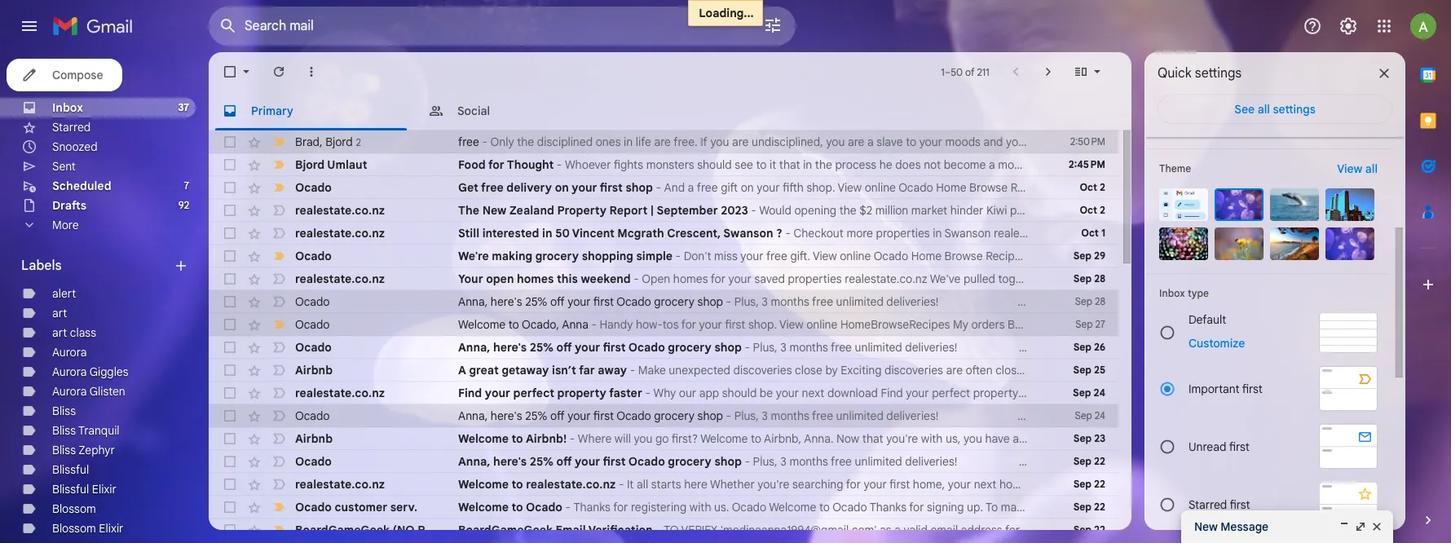 Task type: describe. For each thing, give the bounding box(es) containing it.
older image
[[1041, 64, 1057, 80]]

inbox type
[[1160, 287, 1210, 299]]

thought
[[507, 157, 554, 172]]

aurora giggles link
[[52, 365, 129, 379]]

26
[[1095, 341, 1106, 353]]

your down great
[[485, 386, 511, 400]]

bliss tranquil
[[52, 423, 120, 438]]

drafts
[[52, 198, 87, 213]]

starred for starred first
[[1189, 497, 1228, 512]]

unread first
[[1189, 439, 1250, 454]]

inbox type element
[[1160, 287, 1378, 299]]

off for sep 28
[[551, 294, 565, 309]]

the left process
[[815, 157, 833, 172]]

Search mail text field
[[245, 18, 718, 34]]

off for sep 24
[[551, 409, 565, 423]]

13 row from the top
[[209, 405, 1288, 427]]

tranquil
[[78, 423, 120, 438]]

anna, here's 25% off your first ocado grocery shop - plus, 3 months free unlimited deliveries! ‌ ‌ ‌ ‌ ‌ ‌ ‌ ‌ ‌ ‌ ‌ ‌ ‌ ‌ ‌ ‌ ‌ ‌ ‌ ‌ ‌ ‌ ‌ ‌ ‌ ‌ ‌ ‌ ‌ ‌ ‌ ‌ ‌ ‌ ‌ ‌ ‌ ‌ ‌ ‌ ‌ ‌ ‌ ‌ ‌ ‌ ‌ ‌ ‌ ‌ ‌ ‌ ‌ ‌ ‌ ‌ ‌ ‌ ‌ ‌ ‌ ‌ ‌ ‌ view in browser ocado offers | for sep 22
[[458, 454, 1307, 469]]

| for sep 24
[[1285, 409, 1288, 423]]

type
[[1188, 287, 1210, 299]]

5 ﻿ from the left
[[1147, 203, 1147, 218]]

whoever
[[565, 157, 611, 172]]

here's for sep 28
[[491, 294, 523, 309]]

2 horizontal spatial delivery
[[1213, 317, 1254, 332]]

0 horizontal spatial for
[[489, 157, 505, 172]]

1 gaze from the left
[[1101, 157, 1126, 172]]

anna, for sep 26
[[458, 340, 491, 355]]

quick
[[1158, 65, 1192, 82]]

away
[[598, 363, 627, 378]]

giggles
[[89, 365, 129, 379]]

21 ͏ from the left
[[1279, 203, 1282, 218]]

free.
[[674, 135, 698, 149]]

off for sep 26
[[557, 340, 572, 355]]

support image
[[1303, 16, 1323, 36]]

art for art class
[[52, 325, 67, 340]]

mcgrath
[[618, 226, 665, 241]]

sep 29
[[1074, 250, 1106, 262]]

my
[[953, 317, 969, 332]]

12 ﻿ from the left
[[1209, 203, 1209, 218]]

19 ﻿ from the left
[[1270, 203, 1270, 218]]

3 ﻿ from the left
[[1130, 203, 1130, 218]]

sep 22 for anna, here's 25% off your first ocado grocery shop - plus, 3 months free unlimited deliveries! ‌ ‌ ‌ ‌ ‌ ‌ ‌ ‌ ‌ ‌ ‌ ‌ ‌ ‌ ‌ ‌ ‌ ‌ ‌ ‌ ‌ ‌ ‌ ‌ ‌ ‌ ‌ ‌ ‌ ‌ ‌ ‌ ‌ ‌ ‌ ‌ ‌ ‌ ‌ ‌ ‌ ‌ ‌ ‌ ‌ ‌ ‌ ‌ ‌ ‌ ‌ ‌ ‌ ‌ ‌ ‌ ‌ ‌ ‌ ‌ ‌ ‌ ‌ ‌ view in browser ocado offers |
[[1074, 455, 1106, 467]]

klo
[[1361, 135, 1377, 149]]

welcome to ocado -
[[458, 500, 574, 515]]

welcome to realestate.co.nz -
[[458, 477, 627, 492]]

ocado,
[[522, 317, 560, 332]]

that
[[780, 157, 801, 172]]

thanks
[[1257, 317, 1294, 332]]

advanced search options image
[[757, 9, 790, 42]]

22 for welcome to ocado -
[[1095, 501, 1106, 513]]

11 row from the top
[[209, 359, 1119, 382]]

become
[[944, 157, 986, 172]]

view for sep 26
[[1147, 340, 1172, 355]]

realestate.co.nz for the new zealand property report | september 2023
[[295, 203, 385, 218]]

sep 22 for welcome to ocado -
[[1074, 501, 1106, 513]]

your right 'tos'
[[699, 317, 723, 332]]

deliveries! for sep 22
[[906, 454, 958, 469]]

28 for anna, here's 25% off your first ocado grocery shop - plus, 3 months free unlimited deliveries! ‌ ‌ ‌ ‌ ‌ ‌ ‌ ‌ ‌ ‌ ‌ ‌ ‌ ‌ ‌ ‌ ‌ ‌ ‌ ‌ ‌ ‌ ‌ ‌ ‌ ‌ ‌ ‌ ‌ ‌ ‌ ‌ ‌ ‌ ‌ ‌ ‌ ‌ ‌ ‌ ‌ ‌ ‌ ‌ ‌ ‌ ‌ ‌ ‌ ‌ ‌ ‌ ‌ ‌ ‌ ‌ ‌ ‌ ‌
[[1095, 295, 1106, 307]]

customize
[[1189, 336, 1246, 351]]

free - only the disciplined ones in life are free. if you are undisciplined, you are a slave to your moods and your passions. eliud kipchoge on wed, sep 13, 2023 at 1:58 pm brad klo <klobrad84@g
[[458, 135, 1452, 149]]

offers for sep 26
[[1269, 340, 1301, 355]]

kiwi
[[987, 203, 1008, 218]]

airbnb for a great getaway isn't far away
[[295, 363, 333, 378]]

16 ﻿ from the left
[[1244, 203, 1244, 218]]

important
[[1189, 381, 1240, 396]]

16 ͏ from the left
[[1235, 203, 1238, 218]]

your up anna
[[568, 294, 591, 309]]

22 for welcome to realestate.co.nz -
[[1095, 478, 1106, 490]]

compose
[[52, 68, 103, 82]]

,
[[320, 134, 323, 149]]

aurora for aurora glisten
[[52, 384, 87, 399]]

13 ͏ from the left
[[1209, 203, 1211, 218]]

months for sep 24
[[771, 409, 810, 423]]

row containing bjord umlaut
[[209, 153, 1442, 176]]

we're
[[458, 249, 489, 263]]

sep 28 for your open homes this weekend -
[[1074, 272, 1106, 285]]

sep 24 for find your perfect property faster -
[[1073, 387, 1106, 399]]

zealand
[[510, 203, 555, 218]]

0 vertical spatial 2023
[[1249, 135, 1275, 149]]

bliss zephyr
[[52, 443, 115, 458]]

13,
[[1233, 135, 1246, 149]]

unlimited for sep 26
[[855, 340, 903, 355]]

3 ͏ from the left
[[1121, 203, 1124, 218]]

art class link
[[52, 325, 96, 340]]

your up 'far'
[[575, 340, 600, 355]]

1 horizontal spatial brad
[[1333, 135, 1358, 149]]

2 inside the brad , bjord 2
[[356, 136, 361, 148]]

10 ﻿ from the left
[[1191, 203, 1191, 218]]

25% for sep 26
[[530, 340, 554, 355]]

anna, here's 25% off your first ocado grocery shop - plus, 3 months free unlimited deliveries! ‌ ‌ ‌ ‌ ‌ ‌ ‌ ‌ ‌ ‌ ‌ ‌ ‌ ‌ ‌ ‌ ‌ ‌ ‌ ‌ ‌ ‌ ‌ ‌ ‌ ‌ ‌ ‌ ‌ ‌ ‌ ‌ ‌ ‌ ‌ ‌ ‌ ‌ ‌ ‌ ‌ ‌ ‌ ‌ ‌ ‌ ‌ ‌ ‌ ‌ ‌ ‌ ‌ ‌ ‌ ‌ ‌ ‌ ‌ ‌ ‌ ‌ ‌ ‌ view in browser ocado offers | for sep 26
[[458, 340, 1307, 355]]

far
[[579, 363, 595, 378]]

plus, for sep 24
[[735, 409, 759, 423]]

2 horizontal spatial for
[[1296, 317, 1311, 332]]

realestate.co.nz for your open homes this weekend
[[295, 272, 385, 286]]

umlaut
[[327, 157, 367, 172]]

unlimited for sep 22
[[855, 454, 903, 469]]

a
[[458, 363, 466, 378]]

14 ﻿ from the left
[[1226, 203, 1226, 218]]

boardgamegeek email verification -
[[458, 523, 664, 537]]

offers for sep 22
[[1269, 454, 1301, 469]]

tab list containing primary
[[209, 91, 1132, 131]]

zephyr
[[79, 443, 115, 458]]

months for sep 28
[[771, 294, 810, 309]]

browser for sep 24
[[1168, 409, 1210, 423]]

16 row from the top
[[209, 473, 1119, 496]]

elixir for blossom elixir
[[99, 521, 123, 536]]

to left airbnb!
[[512, 431, 523, 446]]

compose button
[[7, 59, 123, 91]]

first right unread
[[1230, 439, 1250, 454]]

2 gaze from the left
[[1342, 157, 1367, 172]]

10 ͏ from the left
[[1182, 203, 1185, 218]]

first up away at the left of page
[[603, 340, 626, 355]]

1 horizontal spatial bjord
[[326, 134, 353, 149]]

12 row from the top
[[209, 382, 1119, 405]]

settings image
[[1339, 16, 1359, 36]]

report
[[610, 203, 648, 218]]

first right important
[[1243, 381, 1263, 396]]

on
[[555, 180, 569, 195]]

class
[[70, 325, 96, 340]]

1 into from the left
[[1196, 157, 1215, 172]]

<klobrad84@g
[[1380, 135, 1452, 149]]

oct 2 for the new zealand property report | september 2023 - would opening the $2 million market hinder kiwi property dreams? ͏ ‌ ﻿ ͏ ‌ ﻿ ͏ ‌ ﻿ ͏ ‌ ﻿ ͏ ‌ ﻿ ͏ ‌ ﻿ ͏ ‌ ﻿ ͏ ‌ ﻿ ͏ ‌ ﻿ ͏ ‌ ﻿ ͏ ‌ ﻿ ͏ ‌ ﻿ ͏ ‌ ﻿ ͏ ‌ ﻿ ͏ ‌ ﻿ ͏ ‌ ﻿ ͏ ‌ ﻿ ͏ ‌ ﻿ ͏ ‌ ﻿ ͏ ‌ ﻿ ͏ ‌ ﻿ ͏ ‌ ﻿ ͏ ‌
[[1080, 204, 1106, 216]]

welcome for welcome to airbnb! -
[[458, 431, 509, 446]]

ocado.
[[1383, 317, 1421, 332]]

refresh image
[[271, 64, 287, 80]]

alert link
[[52, 286, 76, 301]]

row containing boardgamegeek (no r.
[[209, 519, 1119, 542]]

sep 24 for anna, here's 25% off your first ocado grocery shop - plus, 3 months free unlimited deliveries! ‌ ‌ ‌ ‌ ‌ ‌ ‌ ‌ ‌ ‌ ‌ ‌ ‌ ‌ ‌ ‌ ‌ ‌ ‌ ‌ ‌ ‌ ‌ ‌ ‌ ‌ ‌ ‌ ‌ ‌ ‌ ‌ ‌ ‌ ‌ ‌ ‌ ‌ ‌ ‌ ‌ ‌ ‌ ‌ ‌ ‌ ‌ ‌ ‌ ‌ ‌ ‌ ‌ ‌ ‌ ‌ ‌ ‌ ‌ ‌ ‌ ‌ ‌ ‌ view in browser ocado offers |
[[1075, 409, 1106, 422]]

dreams?
[[1059, 203, 1103, 218]]

market
[[912, 203, 948, 218]]

months for sep 22
[[790, 454, 828, 469]]

row containing ocado customer serv.
[[209, 496, 1119, 519]]

1 vertical spatial new
[[1195, 520, 1218, 534]]

7 ﻿ from the left
[[1165, 203, 1165, 218]]

8 ﻿ from the left
[[1173, 203, 1173, 218]]

your up monster.
[[1007, 135, 1030, 149]]

0 vertical spatial a
[[868, 135, 874, 149]]

more
[[52, 218, 79, 232]]

shopping
[[582, 249, 634, 263]]

sent link
[[52, 159, 76, 174]]

welcome for welcome to ocado, anna - handy how-tos for your first shop. view online homebrowserecipes my orders book your next delivery book your next delivery thanks for signing up to ocado. let's
[[458, 317, 506, 332]]

abyss
[[1290, 157, 1320, 172]]

to left the it
[[757, 157, 767, 172]]

eliud
[[1084, 135, 1109, 149]]

14 row from the top
[[209, 427, 1119, 450]]

1 horizontal spatial delivery
[[1089, 317, 1130, 332]]

realestate.co.nz for welcome to realestate.co.nz
[[295, 477, 385, 492]]

orders
[[972, 317, 1005, 332]]

does
[[896, 157, 921, 172]]

12 ͏ from the left
[[1200, 203, 1203, 218]]

alert
[[52, 286, 76, 301]]

million
[[876, 203, 909, 218]]

gmail image
[[52, 10, 141, 42]]

only
[[491, 135, 514, 149]]

0 horizontal spatial you
[[711, 135, 729, 149]]

1 vertical spatial 2023
[[721, 203, 748, 218]]

blissful elixir link
[[52, 482, 117, 497]]

the up thought
[[517, 135, 534, 149]]

0 vertical spatial oct
[[1080, 181, 1098, 193]]

abyss,
[[1234, 157, 1267, 172]]

aurora for aurora giggles
[[52, 365, 87, 379]]

serv.
[[390, 500, 418, 515]]

this
[[557, 272, 578, 286]]

4 row from the top
[[209, 199, 1302, 222]]

the
[[458, 203, 480, 218]]

blossom elixir
[[52, 521, 123, 536]]

blossom for blossom elixir
[[52, 521, 96, 536]]

2 ﻿ from the left
[[1121, 203, 1121, 218]]

kipchoge
[[1112, 135, 1161, 149]]

starred link
[[52, 120, 91, 135]]

2 are from the left
[[732, 135, 749, 149]]

theme element
[[1160, 161, 1192, 177]]

pm
[[1314, 135, 1330, 149]]

labels
[[21, 258, 62, 274]]

perfect
[[513, 386, 555, 400]]

22 for anna, here's 25% off your first ocado grocery shop - plus, 3 months free unlimited deliveries! ‌ ‌ ‌ ‌ ‌ ‌ ‌ ‌ ‌ ‌ ‌ ‌ ‌ ‌ ‌ ‌ ‌ ‌ ‌ ‌ ‌ ‌ ‌ ‌ ‌ ‌ ‌ ‌ ‌ ‌ ‌ ‌ ‌ ‌ ‌ ‌ ‌ ‌ ‌ ‌ ‌ ‌ ‌ ‌ ‌ ‌ ‌ ‌ ‌ ‌ ‌ ‌ ‌ ‌ ‌ ‌ ‌ ‌ ‌ ‌ ‌ ‌ ‌ ‌ view in browser ocado offers |
[[1095, 455, 1106, 467]]

6 ﻿ from the left
[[1156, 203, 1156, 218]]

15 ͏ from the left
[[1226, 203, 1229, 218]]

signing
[[1314, 317, 1351, 332]]

anna
[[562, 317, 589, 332]]

shop for sep 22
[[715, 454, 742, 469]]

2 for the new zealand property report | september 2023 - would opening the $2 million market hinder kiwi property dreams? ͏ ‌ ﻿ ͏ ‌ ﻿ ͏ ‌ ﻿ ͏ ‌ ﻿ ͏ ‌ ﻿ ͏ ‌ ﻿ ͏ ‌ ﻿ ͏ ‌ ﻿ ͏ ‌ ﻿ ͏ ‌ ﻿ ͏ ‌ ﻿ ͏ ‌ ﻿ ͏ ‌ ﻿ ͏ ‌ ﻿ ͏ ‌ ﻿ ͏ ‌ ﻿ ͏ ‌ ﻿ ͏ ‌ ﻿ ͏ ‌ ﻿ ͏ ‌ ﻿ ͏ ‌ ﻿ ͏ ‌ ﻿ ͏ ‌
[[1100, 204, 1106, 216]]

11 ﻿ from the left
[[1200, 203, 1200, 218]]

get free delivery on your first shop -
[[458, 180, 664, 195]]

sep 23
[[1074, 432, 1106, 445]]

grocery for sep 26
[[668, 340, 712, 355]]

7 row from the top
[[209, 268, 1119, 290]]

14 ͏ from the left
[[1217, 203, 1220, 218]]

1
[[1102, 227, 1106, 239]]

main content containing primary
[[209, 52, 1452, 543]]

blissful elixir
[[52, 482, 117, 497]]

5 ͏ from the left
[[1138, 203, 1141, 218]]

your down inbox type
[[1162, 317, 1185, 332]]

and
[[984, 135, 1004, 149]]

unlimited for sep 24
[[836, 409, 884, 423]]

your up not
[[920, 135, 943, 149]]

25% for sep 28
[[525, 294, 548, 309]]

4 ͏ from the left
[[1130, 203, 1133, 218]]

first up report
[[600, 180, 623, 195]]

a great getaway isn't far away -
[[458, 363, 638, 378]]

back
[[1370, 157, 1395, 172]]

get
[[458, 180, 479, 195]]

art class
[[52, 325, 96, 340]]

blissful for the blissful link
[[52, 462, 89, 477]]

28 for your open homes this weekend -
[[1095, 272, 1106, 285]]

settings inside button
[[1274, 102, 1316, 117]]

0 vertical spatial new
[[483, 203, 507, 218]]

browser for sep 22
[[1186, 454, 1229, 469]]

6 ͏ from the left
[[1147, 203, 1150, 218]]

shop for sep 28
[[698, 294, 723, 309]]

20 ͏ from the left
[[1270, 203, 1273, 218]]

social
[[458, 103, 490, 118]]

we're making grocery shopping simple -
[[458, 249, 684, 263]]

your
[[458, 272, 483, 286]]

ones
[[596, 135, 621, 149]]

row containing brad
[[209, 131, 1452, 153]]

aurora link
[[52, 345, 87, 360]]

to left ocado,
[[509, 317, 519, 332]]

view for sep 24
[[1129, 409, 1153, 423]]

1 vertical spatial property
[[558, 386, 607, 400]]

wed,
[[1181, 135, 1207, 149]]

off for sep 22
[[557, 454, 572, 469]]

21 ﻿ from the left
[[1287, 203, 1287, 218]]

view all
[[1338, 161, 1378, 176]]

bliss zephyr link
[[52, 443, 115, 458]]

1 horizontal spatial for
[[682, 317, 697, 332]]

2 for get free delivery on your first shop -
[[1100, 181, 1106, 193]]

37
[[178, 101, 189, 113]]

anna, for sep 28
[[458, 294, 488, 309]]

3 for sep 24
[[762, 409, 768, 423]]

deliveries! for sep 24
[[887, 409, 939, 423]]



Task type: locate. For each thing, give the bounding box(es) containing it.
property down 'far'
[[558, 386, 607, 400]]

the
[[517, 135, 534, 149], [815, 157, 833, 172], [1270, 157, 1287, 172], [840, 203, 857, 218]]

0 horizontal spatial new
[[483, 203, 507, 218]]

bjord down ,
[[295, 157, 325, 172]]

0 vertical spatial aurora
[[52, 345, 87, 360]]

| for sep 26
[[1304, 340, 1307, 355]]

on
[[1164, 135, 1179, 149]]

4 anna, from the top
[[458, 454, 491, 469]]

2 art from the top
[[52, 325, 67, 340]]

verification
[[589, 523, 653, 537]]

delivery up the customize button
[[1213, 317, 1254, 332]]

1 next from the left
[[1063, 317, 1086, 332]]

at
[[1278, 135, 1288, 149]]

starred up new message
[[1189, 497, 1228, 512]]

plus, for sep 22
[[753, 454, 778, 469]]

browser up unread
[[1168, 409, 1210, 423]]

for
[[489, 157, 505, 172], [682, 317, 697, 332], [1296, 317, 1311, 332]]

free for sep 26
[[831, 340, 852, 355]]

view inside button
[[1338, 161, 1363, 176]]

are right the life
[[654, 135, 671, 149]]

process
[[836, 157, 877, 172]]

1 vertical spatial settings
[[1274, 102, 1316, 117]]

2 aurora from the top
[[52, 365, 87, 379]]

blissful down the blissful link
[[52, 482, 89, 497]]

still interested in 50 vincent mcgrath crescent, swanson ? -
[[458, 226, 794, 241]]

a left slave
[[868, 135, 874, 149]]

0 vertical spatial 28
[[1095, 272, 1106, 285]]

2 row from the top
[[209, 153, 1442, 176]]

22 for boardgamegeek email verification -
[[1095, 524, 1106, 536]]

sep 24 up the sep 23
[[1075, 409, 1106, 422]]

off down airbnb!
[[557, 454, 572, 469]]

homebrowserecipes
[[841, 317, 951, 332]]

browser for sep 26
[[1186, 340, 1229, 355]]

0 horizontal spatial tab list
[[209, 91, 1132, 131]]

view for sep 22
[[1147, 454, 1172, 469]]

?
[[777, 226, 783, 241]]

2 up 'umlaut'
[[356, 136, 361, 148]]

0 vertical spatial sep 28
[[1074, 272, 1106, 285]]

2
[[356, 136, 361, 148], [1100, 181, 1106, 193], [1100, 204, 1106, 216]]

your up welcome to realestate.co.nz -
[[575, 454, 600, 469]]

snoozed link
[[52, 139, 98, 154]]

0 horizontal spatial delivery
[[507, 180, 552, 195]]

9 ͏ from the left
[[1173, 203, 1176, 218]]

anna, here's 25% off your first ocado grocery shop - plus, 3 months free unlimited deliveries! ‌ ‌ ‌ ‌ ‌ ‌ ‌ ‌ ‌ ‌ ‌ ‌ ‌ ‌ ‌ ‌ ‌ ‌ ‌ ‌ ‌ ‌ ‌ ‌ ‌ ‌ ‌ ‌ ‌ ‌ ‌ ‌ ‌ ‌ ‌ ‌ ‌ ‌ ‌ ‌ ‌ ‌ ‌ ‌ ‌ ‌ ‌ ‌ ‌ ‌ ‌ ‌ ‌ ‌ ‌ ‌ ‌ ‌ ‌ ‌ ‌ ‌ ‌ ‌ view in browser ocado offers | for sep 24
[[458, 409, 1288, 423]]

3 for sep 22
[[781, 454, 787, 469]]

1 vertical spatial inbox
[[1160, 287, 1186, 299]]

1 vertical spatial aurora
[[52, 365, 87, 379]]

1 horizontal spatial tab list
[[1406, 52, 1452, 484]]

1 airbnb from the top
[[295, 363, 333, 378]]

1 aurora from the top
[[52, 345, 87, 360]]

oct 2
[[1080, 181, 1106, 193], [1080, 204, 1106, 216]]

the left $2
[[840, 203, 857, 218]]

here's down welcome to airbnb! -
[[493, 454, 527, 469]]

1 horizontal spatial into
[[1398, 157, 1417, 172]]

you.
[[1420, 157, 1442, 172]]

0 vertical spatial airbnb
[[295, 363, 333, 378]]

book right the 27
[[1133, 317, 1159, 332]]

0 vertical spatial 24
[[1094, 387, 1106, 399]]

28 up the 27
[[1095, 295, 1106, 307]]

0 horizontal spatial gaze
[[1101, 157, 1126, 172]]

1 horizontal spatial settings
[[1274, 102, 1316, 117]]

3 aurora from the top
[[52, 384, 87, 399]]

9 row from the top
[[209, 313, 1449, 336]]

1 vertical spatial all
[[1366, 161, 1378, 176]]

1 vertical spatial starred
[[1189, 497, 1228, 512]]

1 horizontal spatial book
[[1133, 317, 1159, 332]]

0 vertical spatial browser
[[1186, 340, 1229, 355]]

0 horizontal spatial inbox
[[52, 100, 83, 115]]

art
[[52, 306, 67, 321], [52, 325, 67, 340]]

8 row from the top
[[209, 290, 1119, 313]]

here's for sep 22
[[493, 454, 527, 469]]

find
[[458, 386, 482, 400]]

2 22 from the top
[[1095, 478, 1106, 490]]

10 row from the top
[[209, 336, 1307, 359]]

1 anna, here's 25% off your first ocado grocery shop - plus, 3 months free unlimited deliveries! ‌ ‌ ‌ ‌ ‌ ‌ ‌ ‌ ‌ ‌ ‌ ‌ ‌ ‌ ‌ ‌ ‌ ‌ ‌ ‌ ‌ ‌ ‌ ‌ ‌ ‌ ‌ ‌ ‌ ‌ ‌ ‌ ‌ ‌ ‌ ‌ ‌ ‌ ‌ ‌ ‌ ‌ ‌ ‌ ‌ ‌ ‌ ‌ ‌ ‌ ‌ ‌ ‌ ‌ ‌ ‌ ‌ ‌ ‌ ‌ ‌ ‌ ‌ ‌ view in browser ocado offers | from the top
[[458, 340, 1307, 355]]

welcome up great
[[458, 317, 506, 332]]

7 ͏ from the left
[[1156, 203, 1159, 218]]

quick settings element
[[1158, 65, 1242, 95]]

22 ͏ from the left
[[1287, 203, 1290, 218]]

1 vertical spatial oct
[[1080, 204, 1098, 216]]

24 for find your perfect property faster -
[[1094, 387, 1106, 399]]

simple
[[637, 249, 673, 263]]

your left sep 27
[[1037, 317, 1060, 332]]

months for sep 26
[[790, 340, 828, 355]]

sep 26
[[1074, 341, 1106, 353]]

3 22 from the top
[[1095, 501, 1106, 513]]

1 ﻿ from the left
[[1112, 203, 1112, 218]]

2 airbnb from the top
[[295, 431, 333, 446]]

drafts link
[[52, 198, 87, 213]]

15 ﻿ from the left
[[1235, 203, 1235, 218]]

29
[[1095, 250, 1106, 262]]

2 up 1
[[1100, 204, 1106, 216]]

0 vertical spatial bliss
[[52, 404, 76, 418]]

deliveries! for sep 26
[[906, 340, 958, 355]]

3 sep 22 from the top
[[1074, 501, 1106, 513]]

0 horizontal spatial all
[[1258, 102, 1271, 117]]

gaze right will
[[1342, 157, 1367, 172]]

blossom
[[52, 502, 96, 516], [52, 521, 96, 536]]

the new zealand property report | september 2023 - would opening the $2 million market hinder kiwi property dreams? ͏ ‌ ﻿ ͏ ‌ ﻿ ͏ ‌ ﻿ ͏ ‌ ﻿ ͏ ‌ ﻿ ͏ ‌ ﻿ ͏ ‌ ﻿ ͏ ‌ ﻿ ͏ ‌ ﻿ ͏ ‌ ﻿ ͏ ‌ ﻿ ͏ ‌ ﻿ ͏ ‌ ﻿ ͏ ‌ ﻿ ͏ ‌ ﻿ ͏ ‌ ﻿ ͏ ‌ ﻿ ͏ ‌ ﻿ ͏ ‌ ﻿ ͏ ‌ ﻿ ͏ ‌ ﻿ ͏ ‌ ﻿ ͏ ‌
[[458, 203, 1302, 218]]

sep 22
[[1074, 455, 1106, 467], [1074, 478, 1106, 490], [1074, 501, 1106, 513], [1074, 524, 1106, 536]]

bliss for bliss link
[[52, 404, 76, 418]]

4 ﻿ from the left
[[1138, 203, 1138, 218]]

3 are from the left
[[848, 135, 865, 149]]

bliss up the blissful link
[[52, 443, 76, 458]]

0 vertical spatial bjord
[[326, 134, 353, 149]]

2023 up swanson
[[721, 203, 748, 218]]

here's down open
[[491, 294, 523, 309]]

boardgamegeek for boardgamegeek email verification -
[[458, 523, 553, 537]]

settings up 1:58
[[1274, 102, 1316, 117]]

0 vertical spatial blossom
[[52, 502, 96, 516]]

2 vertical spatial browser
[[1186, 454, 1229, 469]]

and
[[1046, 157, 1066, 172]]

oct 2 up oct 1
[[1080, 204, 1106, 216]]

2 blissful from the top
[[52, 482, 89, 497]]

1 horizontal spatial you
[[827, 135, 845, 149]]

here's up welcome to airbnb! -
[[491, 409, 523, 423]]

offers up "message"
[[1269, 454, 1301, 469]]

19 ͏ from the left
[[1261, 203, 1264, 218]]

all inside button
[[1258, 102, 1271, 117]]

airbnb for welcome to airbnb!
[[295, 431, 333, 446]]

deliveries! for sep 28
[[887, 294, 939, 309]]

free for sep 24
[[812, 409, 834, 423]]

2 bliss from the top
[[52, 423, 76, 438]]

grocery for sep 22
[[668, 454, 712, 469]]

next up customize
[[1188, 317, 1210, 332]]

1 sep 22 from the top
[[1074, 455, 1106, 467]]

1 horizontal spatial are
[[732, 135, 749, 149]]

4 sep 22 from the top
[[1074, 524, 1106, 536]]

art for art link at the bottom left of the page
[[52, 306, 67, 321]]

1 vertical spatial a
[[989, 157, 996, 172]]

art down art link at the bottom left of the page
[[52, 325, 67, 340]]

shop for sep 26
[[715, 340, 742, 355]]

1 bliss from the top
[[52, 404, 76, 418]]

faster
[[609, 386, 643, 400]]

0 horizontal spatial are
[[654, 135, 671, 149]]

first down "weekend"
[[594, 294, 614, 309]]

browser down default
[[1186, 340, 1229, 355]]

0 vertical spatial offers
[[1269, 340, 1301, 355]]

your right "on" in the left of the page
[[572, 180, 597, 195]]

sep 28
[[1074, 272, 1106, 285], [1076, 295, 1106, 307]]

1 vertical spatial bjord
[[295, 157, 325, 172]]

the down at
[[1270, 157, 1287, 172]]

your open homes this weekend -
[[458, 272, 642, 286]]

﻿
[[1112, 203, 1112, 218], [1121, 203, 1121, 218], [1130, 203, 1130, 218], [1138, 203, 1138, 218], [1147, 203, 1147, 218], [1156, 203, 1156, 218], [1165, 203, 1165, 218], [1173, 203, 1173, 218], [1182, 203, 1182, 218], [1191, 203, 1191, 218], [1200, 203, 1200, 218], [1209, 203, 1209, 218], [1217, 203, 1217, 218], [1226, 203, 1226, 218], [1235, 203, 1235, 218], [1244, 203, 1244, 218], [1252, 203, 1252, 218], [1261, 203, 1261, 218], [1270, 203, 1270, 218], [1279, 203, 1279, 218], [1287, 203, 1287, 218], [1296, 203, 1296, 218]]

None search field
[[209, 7, 796, 46]]

all for see
[[1258, 102, 1271, 117]]

3 bliss from the top
[[52, 443, 76, 458]]

making
[[492, 249, 533, 263]]

1 horizontal spatial gaze
[[1342, 157, 1367, 172]]

to up welcome to ocado -
[[512, 477, 523, 492]]

for right 'tos'
[[682, 317, 697, 332]]

24 for anna, here's 25% off your first ocado grocery shop - plus, 3 months free unlimited deliveries! ‌ ‌ ‌ ‌ ‌ ‌ ‌ ‌ ‌ ‌ ‌ ‌ ‌ ‌ ‌ ‌ ‌ ‌ ‌ ‌ ‌ ‌ ‌ ‌ ‌ ‌ ‌ ‌ ‌ ‌ ‌ ‌ ‌ ‌ ‌ ‌ ‌ ‌ ‌ ‌ ‌ ‌ ‌ ‌ ‌ ‌ ‌ ‌ ‌ ‌ ‌ ‌ ‌ ‌ ‌ ‌ ‌ ‌ ‌ ‌ ‌ ‌ ‌ ‌ view in browser ocado offers |
[[1095, 409, 1106, 422]]

1 vertical spatial browser
[[1168, 409, 1210, 423]]

weekend
[[581, 272, 631, 286]]

aurora up bliss link
[[52, 384, 87, 399]]

2 vertical spatial oct
[[1082, 227, 1099, 239]]

0 vertical spatial settings
[[1196, 65, 1242, 82]]

tab list
[[1406, 52, 1452, 484], [209, 91, 1132, 131]]

oct 2 for get free delivery on your first shop -
[[1080, 181, 1106, 193]]

unlimited
[[836, 294, 884, 309], [855, 340, 903, 355], [836, 409, 884, 423], [855, 454, 903, 469]]

sep 27
[[1076, 318, 1106, 330]]

0 horizontal spatial settings
[[1196, 65, 1242, 82]]

1 horizontal spatial starred
[[1189, 497, 1228, 512]]

oct down 2:45 pm on the right top
[[1080, 181, 1098, 193]]

enough
[[1154, 157, 1193, 172]]

unlimited for sep 28
[[836, 294, 884, 309]]

here's up getaway
[[493, 340, 527, 355]]

brad left klo
[[1333, 135, 1358, 149]]

1 welcome from the top
[[458, 317, 506, 332]]

bliss up bliss tranquil
[[52, 404, 76, 418]]

your down find your perfect property faster -
[[568, 409, 591, 423]]

oct
[[1080, 181, 1098, 193], [1080, 204, 1098, 216], [1082, 227, 1099, 239]]

welcome down find at bottom left
[[458, 431, 509, 446]]

grocery for sep 24
[[654, 409, 695, 423]]

shop for sep 24
[[698, 409, 723, 423]]

hinder
[[951, 203, 984, 218]]

1 ͏ from the left
[[1103, 203, 1106, 218]]

realestate.co.nz for find your perfect property faster
[[295, 386, 385, 400]]

oct for -
[[1082, 227, 1099, 239]]

| for sep 22
[[1304, 454, 1307, 469]]

first up "message"
[[1230, 497, 1251, 512]]

primary tab
[[209, 91, 414, 131]]

23 ͏ from the left
[[1296, 203, 1299, 218]]

anna, for sep 22
[[458, 454, 491, 469]]

default
[[1189, 312, 1227, 327]]

first down faster
[[594, 409, 614, 423]]

1 row from the top
[[209, 131, 1452, 153]]

2 into from the left
[[1398, 157, 1417, 172]]

17 row from the top
[[209, 496, 1119, 519]]

3 welcome from the top
[[458, 477, 509, 492]]

1 horizontal spatial all
[[1366, 161, 1378, 176]]

0 horizontal spatial bjord
[[295, 157, 325, 172]]

1 vertical spatial 24
[[1095, 409, 1106, 422]]

0 vertical spatial art
[[52, 306, 67, 321]]

inbox for inbox type
[[1160, 287, 1186, 299]]

monsters
[[647, 157, 695, 172]]

13 ﻿ from the left
[[1217, 203, 1217, 218]]

here's for sep 26
[[493, 340, 527, 355]]

1 vertical spatial anna, here's 25% off your first ocado grocery shop - plus, 3 months free unlimited deliveries! ‌ ‌ ‌ ‌ ‌ ‌ ‌ ‌ ‌ ‌ ‌ ‌ ‌ ‌ ‌ ‌ ‌ ‌ ‌ ‌ ‌ ‌ ‌ ‌ ‌ ‌ ‌ ‌ ‌ ‌ ‌ ‌ ‌ ‌ ‌ ‌ ‌ ‌ ‌ ‌ ‌ ‌ ‌ ‌ ‌ ‌ ‌ ‌ ‌ ‌ ‌ ‌ ‌ ‌ ‌ ‌ ‌ ‌ ‌ ‌ ‌ ‌ ‌ ‌ view in browser ocado offers |
[[458, 409, 1288, 423]]

off
[[551, 294, 565, 309], [557, 340, 572, 355], [551, 409, 565, 423], [557, 454, 572, 469]]

1 horizontal spatial inbox
[[1160, 287, 1186, 299]]

book right orders
[[1008, 317, 1034, 332]]

5 row from the top
[[209, 222, 1119, 245]]

sep 28 for anna, here's 25% off your first ocado grocery shop - plus, 3 months free unlimited deliveries! ‌ ‌ ‌ ‌ ‌ ‌ ‌ ‌ ‌ ‌ ‌ ‌ ‌ ‌ ‌ ‌ ‌ ‌ ‌ ‌ ‌ ‌ ‌ ‌ ‌ ‌ ‌ ‌ ‌ ‌ ‌ ‌ ‌ ‌ ‌ ‌ ‌ ‌ ‌ ‌ ‌ ‌ ‌ ‌ ‌ ‌ ‌ ‌ ‌ ‌ ‌ ‌ ‌ ‌ ‌ ‌ ‌ ‌ ‌
[[1076, 295, 1106, 307]]

None checkbox
[[222, 64, 238, 80], [222, 225, 238, 241], [222, 271, 238, 287], [222, 294, 238, 310], [222, 339, 238, 356], [222, 362, 238, 378], [222, 408, 238, 424], [222, 431, 238, 447], [222, 476, 238, 493], [222, 64, 238, 80], [222, 225, 238, 241], [222, 271, 238, 287], [222, 294, 238, 310], [222, 339, 238, 356], [222, 362, 238, 378], [222, 408, 238, 424], [222, 431, 238, 447], [222, 476, 238, 493]]

offers down important first
[[1250, 409, 1282, 423]]

boardgamegeek for boardgamegeek (no r.
[[295, 523, 390, 537]]

property
[[557, 203, 607, 218]]

2 anna, from the top
[[458, 340, 491, 355]]

3 for sep 26
[[781, 340, 787, 355]]

getaway
[[502, 363, 549, 378]]

1 horizontal spatial a
[[989, 157, 996, 172]]

3 anna, here's 25% off your first ocado grocery shop - plus, 3 months free unlimited deliveries! ‌ ‌ ‌ ‌ ‌ ‌ ‌ ‌ ‌ ‌ ‌ ‌ ‌ ‌ ‌ ‌ ‌ ‌ ‌ ‌ ‌ ‌ ‌ ‌ ‌ ‌ ‌ ‌ ‌ ‌ ‌ ‌ ‌ ‌ ‌ ‌ ‌ ‌ ‌ ‌ ‌ ‌ ‌ ‌ ‌ ‌ ‌ ‌ ‌ ‌ ‌ ‌ ‌ ‌ ‌ ‌ ‌ ‌ ‌ ‌ ‌ ‌ ‌ ‌ view in browser ocado offers | from the top
[[458, 454, 1307, 469]]

into left an
[[1196, 157, 1215, 172]]

1 vertical spatial sep 24
[[1075, 409, 1106, 422]]

life
[[636, 135, 652, 149]]

18 row from the top
[[209, 519, 1119, 542]]

property right kiwi
[[1010, 203, 1056, 218]]

oct up oct 1
[[1080, 204, 1098, 216]]

1 anna, from the top
[[458, 294, 488, 309]]

1 vertical spatial sep 28
[[1076, 295, 1106, 307]]

free for sep 22
[[831, 454, 852, 469]]

2 oct 2 from the top
[[1080, 204, 1106, 216]]

blissful link
[[52, 462, 89, 477]]

are
[[654, 135, 671, 149], [732, 135, 749, 149], [848, 135, 865, 149]]

1 vertical spatial offers
[[1250, 409, 1282, 423]]

welcome for welcome to realestate.co.nz -
[[458, 477, 509, 492]]

1 vertical spatial airbnb
[[295, 431, 333, 446]]

inbox up starred "link"
[[52, 100, 83, 115]]

0 vertical spatial all
[[1258, 102, 1271, 117]]

None checkbox
[[222, 134, 238, 150], [222, 157, 238, 173], [222, 179, 238, 196], [222, 202, 238, 219], [222, 248, 238, 264], [222, 316, 238, 333], [222, 385, 238, 401], [222, 453, 238, 470], [222, 499, 238, 515], [222, 522, 238, 538], [222, 134, 238, 150], [222, 157, 238, 173], [222, 179, 238, 196], [222, 202, 238, 219], [222, 248, 238, 264], [222, 316, 238, 333], [222, 385, 238, 401], [222, 453, 238, 470], [222, 499, 238, 515], [222, 522, 238, 538]]

social tab
[[415, 91, 621, 131]]

realestate.co.nz for still interested in 50 vincent mcgrath crescent, swanson ?
[[295, 226, 385, 241]]

0 vertical spatial anna, here's 25% off your first ocado grocery shop - plus, 3 months free unlimited deliveries! ‌ ‌ ‌ ‌ ‌ ‌ ‌ ‌ ‌ ‌ ‌ ‌ ‌ ‌ ‌ ‌ ‌ ‌ ‌ ‌ ‌ ‌ ‌ ‌ ‌ ‌ ‌ ‌ ‌ ‌ ‌ ‌ ‌ ‌ ‌ ‌ ‌ ‌ ‌ ‌ ‌ ‌ ‌ ‌ ‌ ‌ ‌ ‌ ‌ ‌ ‌ ‌ ‌ ‌ ‌ ‌ ‌ ‌ ‌ ‌ ‌ ‌ ‌ ‌ view in browser ocado offers |
[[458, 340, 1307, 355]]

3 row from the top
[[209, 176, 1119, 199]]

2 boardgamegeek from the left
[[458, 523, 553, 537]]

interested
[[483, 226, 540, 241]]

fights
[[614, 157, 644, 172]]

toggle split pane mode image
[[1073, 64, 1090, 80]]

17 ﻿ from the left
[[1252, 203, 1252, 218]]

all right see on the right
[[1258, 102, 1271, 117]]

2 blossom from the top
[[52, 521, 96, 536]]

1 blossom from the top
[[52, 502, 96, 516]]

0 horizontal spatial boardgamegeek
[[295, 523, 390, 537]]

art link
[[52, 306, 67, 321]]

grocery for sep 28
[[654, 294, 695, 309]]

main menu image
[[20, 16, 39, 36]]

28 down 29
[[1095, 272, 1106, 285]]

bliss
[[52, 404, 76, 418], [52, 423, 76, 438], [52, 443, 76, 458]]

0 vertical spatial starred
[[52, 120, 91, 135]]

close image
[[1371, 520, 1384, 533]]

all down klo
[[1366, 161, 1378, 176]]

bliss down bliss link
[[52, 423, 76, 438]]

25% up welcome to realestate.co.nz -
[[530, 454, 554, 469]]

24 up 23
[[1095, 409, 1106, 422]]

0 vertical spatial elixir
[[92, 482, 117, 497]]

2 vertical spatial 2
[[1100, 204, 1106, 216]]

24 down 25
[[1094, 387, 1106, 399]]

1 horizontal spatial property
[[1010, 203, 1056, 218]]

plus, for sep 26
[[753, 340, 778, 355]]

here's for sep 24
[[491, 409, 523, 423]]

if
[[1069, 157, 1076, 172]]

blossom elixir link
[[52, 521, 123, 536]]

2 vertical spatial aurora
[[52, 384, 87, 399]]

0 vertical spatial property
[[1010, 203, 1056, 218]]

anna, for sep 24
[[458, 409, 488, 423]]

pop out image
[[1355, 520, 1368, 533]]

new message
[[1195, 520, 1269, 534]]

8 ͏ from the left
[[1165, 203, 1168, 218]]

3 for sep 28
[[762, 294, 768, 309]]

1 vertical spatial oct 2
[[1080, 204, 1106, 216]]

elixir up blossom link on the bottom left of page
[[92, 482, 117, 497]]

inbox for inbox
[[52, 100, 83, 115]]

all for view
[[1366, 161, 1378, 176]]

1 vertical spatial elixir
[[99, 521, 123, 536]]

elixir down blissful elixir
[[99, 521, 123, 536]]

blissful for blissful elixir
[[52, 482, 89, 497]]

browser down unread
[[1186, 454, 1229, 469]]

9 ﻿ from the left
[[1182, 203, 1182, 218]]

1 horizontal spatial 2023
[[1249, 135, 1275, 149]]

0 vertical spatial oct 2
[[1080, 181, 1106, 193]]

1 vertical spatial art
[[52, 325, 67, 340]]

welcome down welcome to realestate.co.nz -
[[458, 500, 509, 515]]

2 vertical spatial offers
[[1269, 454, 1301, 469]]

main content
[[209, 52, 1452, 543]]

browser
[[1186, 340, 1229, 355], [1168, 409, 1210, 423], [1186, 454, 1229, 469]]

1 vertical spatial 2
[[1100, 181, 1106, 193]]

new down starred first
[[1195, 520, 1218, 534]]

aurora down aurora link
[[52, 365, 87, 379]]

20 ﻿ from the left
[[1279, 203, 1279, 218]]

minimize image
[[1338, 520, 1351, 533]]

realestate.co.nz
[[295, 203, 385, 218], [295, 226, 385, 241], [295, 272, 385, 286], [295, 386, 385, 400], [295, 477, 385, 492], [526, 477, 616, 492]]

plus, for sep 28
[[735, 294, 759, 309]]

bliss for bliss zephyr
[[52, 443, 76, 458]]

off down find your perfect property faster -
[[551, 409, 565, 423]]

4 22 from the top
[[1095, 524, 1106, 536]]

free for sep 28
[[812, 294, 834, 309]]

view all button
[[1328, 159, 1388, 179]]

sent
[[52, 159, 76, 174]]

message
[[1221, 520, 1269, 534]]

0 horizontal spatial property
[[558, 386, 607, 400]]

2 horizontal spatial are
[[848, 135, 865, 149]]

1 book from the left
[[1008, 317, 1034, 332]]

food
[[458, 157, 486, 172]]

sep 28 up sep 27
[[1076, 295, 1106, 307]]

important first
[[1189, 381, 1263, 396]]

bjord right ,
[[326, 134, 353, 149]]

2 sep 22 from the top
[[1074, 478, 1106, 490]]

17 ͏ from the left
[[1244, 203, 1247, 218]]

1 vertical spatial bliss
[[52, 423, 76, 438]]

next
[[1063, 317, 1086, 332], [1188, 317, 1210, 332]]

starred inside labels navigation
[[52, 120, 91, 135]]

1 are from the left
[[654, 135, 671, 149]]

starred first
[[1189, 497, 1251, 512]]

1 vertical spatial blissful
[[52, 482, 89, 497]]

2 book from the left
[[1133, 317, 1159, 332]]

3 anna, from the top
[[458, 409, 488, 423]]

all inside button
[[1366, 161, 1378, 176]]

2 ͏ from the left
[[1112, 203, 1115, 218]]

inbox left type
[[1160, 287, 1186, 299]]

to down welcome to realestate.co.nz -
[[512, 500, 523, 515]]

1 horizontal spatial next
[[1188, 317, 1210, 332]]

25% down perfect
[[525, 409, 548, 423]]

aurora giggles
[[52, 365, 129, 379]]

welcome for welcome to ocado -
[[458, 500, 509, 515]]

23
[[1095, 432, 1106, 445]]

offers down thanks
[[1269, 340, 1301, 355]]

to right slave
[[906, 135, 917, 149]]

undisciplined,
[[752, 135, 824, 149]]

oct for would
[[1080, 204, 1098, 216]]

brad down primary tab
[[295, 134, 320, 149]]

primary
[[251, 103, 293, 118]]

22 ﻿ from the left
[[1296, 203, 1296, 218]]

for down only
[[489, 157, 505, 172]]

0 horizontal spatial 2023
[[721, 203, 748, 218]]

boardgamegeek down ocado customer serv.
[[295, 523, 390, 537]]

aurora for aurora link
[[52, 345, 87, 360]]

great
[[469, 363, 499, 378]]

settings
[[1196, 65, 1242, 82], [1274, 102, 1316, 117]]

0 horizontal spatial next
[[1063, 317, 1086, 332]]

are up see at the right of page
[[732, 135, 749, 149]]

0 vertical spatial inbox
[[52, 100, 83, 115]]

1 vertical spatial 28
[[1095, 295, 1106, 307]]

disciplined
[[537, 135, 593, 149]]

0 horizontal spatial brad
[[295, 134, 320, 149]]

inbox inside labels navigation
[[52, 100, 83, 115]]

delivery up 26
[[1089, 317, 1130, 332]]

1 horizontal spatial boardgamegeek
[[458, 523, 553, 537]]

row
[[209, 131, 1452, 153], [209, 153, 1442, 176], [209, 176, 1119, 199], [209, 199, 1302, 222], [209, 222, 1119, 245], [209, 245, 1119, 268], [209, 268, 1119, 290], [209, 290, 1119, 313], [209, 313, 1449, 336], [209, 336, 1307, 359], [209, 359, 1119, 382], [209, 382, 1119, 405], [209, 405, 1288, 427], [209, 427, 1119, 450], [209, 450, 1307, 473], [209, 473, 1119, 496], [209, 496, 1119, 519], [209, 519, 1119, 542]]

2 anna, here's 25% off your first ocado grocery shop - plus, 3 months free unlimited deliveries! ‌ ‌ ‌ ‌ ‌ ‌ ‌ ‌ ‌ ‌ ‌ ‌ ‌ ‌ ‌ ‌ ‌ ‌ ‌ ‌ ‌ ‌ ‌ ‌ ‌ ‌ ‌ ‌ ‌ ‌ ‌ ‌ ‌ ‌ ‌ ‌ ‌ ‌ ‌ ‌ ‌ ‌ ‌ ‌ ‌ ‌ ‌ ‌ ‌ ‌ ‌ ‌ ‌ ‌ ‌ ‌ ‌ ‌ ‌ ‌ ‌ ‌ ‌ ‌ view in browser ocado offers | from the top
[[458, 409, 1288, 423]]

sep 22 for boardgamegeek email verification -
[[1074, 524, 1106, 536]]

more button
[[0, 215, 196, 235]]

new right the
[[483, 203, 507, 218]]

2 next from the left
[[1188, 317, 1210, 332]]

2:50 pm
[[1071, 135, 1106, 148]]

2 vertical spatial anna, here's 25% off your first ocado grocery shop - plus, 3 months free unlimited deliveries! ‌ ‌ ‌ ‌ ‌ ‌ ‌ ‌ ‌ ‌ ‌ ‌ ‌ ‌ ‌ ‌ ‌ ‌ ‌ ‌ ‌ ‌ ‌ ‌ ‌ ‌ ‌ ‌ ‌ ‌ ‌ ‌ ‌ ‌ ‌ ‌ ‌ ‌ ‌ ‌ ‌ ‌ ‌ ‌ ‌ ‌ ‌ ‌ ‌ ‌ ‌ ‌ ‌ ‌ ‌ ‌ ‌ ‌ ‌ ‌ ‌ ‌ ‌ ‌ view in browser ocado offers |
[[458, 454, 1307, 469]]

off down your open homes this weekend -
[[551, 294, 565, 309]]

25% for sep 22
[[530, 454, 554, 469]]

2 horizontal spatial you
[[1079, 157, 1098, 172]]

art down alert
[[52, 306, 67, 321]]

blossom link
[[52, 502, 96, 516]]

more image
[[303, 64, 320, 80]]

2 vertical spatial bliss
[[52, 443, 76, 458]]

starred for starred "link"
[[52, 120, 91, 135]]

first up 'verification'
[[603, 454, 626, 469]]

aurora down art class
[[52, 345, 87, 360]]

bliss for bliss tranquil
[[52, 423, 76, 438]]

0 vertical spatial blissful
[[52, 462, 89, 477]]

settings right quick
[[1196, 65, 1242, 82]]

1 horizontal spatial new
[[1195, 520, 1218, 534]]

an
[[1218, 157, 1231, 172]]

your
[[920, 135, 943, 149], [1007, 135, 1030, 149], [572, 180, 597, 195], [568, 294, 591, 309], [699, 317, 723, 332], [1037, 317, 1060, 332], [1162, 317, 1185, 332], [575, 340, 600, 355], [485, 386, 511, 400], [568, 409, 591, 423], [575, 454, 600, 469]]

6 row from the top
[[209, 245, 1119, 268]]

1 oct 2 from the top
[[1080, 181, 1106, 193]]

15 row from the top
[[209, 450, 1307, 473]]

see
[[1235, 102, 1255, 117]]

delivery down thought
[[507, 180, 552, 195]]

18 ﻿ from the left
[[1261, 203, 1261, 218]]

to right the up
[[1370, 317, 1381, 332]]

offers for sep 24
[[1250, 409, 1282, 423]]

will
[[1323, 157, 1339, 172]]

25% for sep 24
[[525, 409, 548, 423]]

0 horizontal spatial starred
[[52, 120, 91, 135]]

search mail image
[[214, 11, 243, 41]]

bjord umlaut
[[295, 157, 367, 172]]

labels navigation
[[0, 52, 209, 543]]

1 vertical spatial blossom
[[52, 521, 96, 536]]

anna, up great
[[458, 340, 491, 355]]

sep 28 down sep 29
[[1074, 272, 1106, 285]]

2 welcome from the top
[[458, 431, 509, 446]]

24
[[1094, 387, 1106, 399], [1095, 409, 1106, 422]]

18 ͏ from the left
[[1252, 203, 1255, 218]]

25% down ocado,
[[530, 340, 554, 355]]

labels heading
[[21, 258, 173, 274]]

0 horizontal spatial book
[[1008, 317, 1034, 332]]

anna, down find at bottom left
[[458, 409, 488, 423]]

vincent
[[572, 226, 615, 241]]

see all settings
[[1235, 102, 1316, 117]]

1 blissful from the top
[[52, 462, 89, 477]]

0 vertical spatial 2
[[356, 136, 361, 148]]

0 vertical spatial sep 24
[[1073, 387, 1106, 399]]

first left shop.
[[725, 317, 746, 332]]

welcome
[[458, 317, 506, 332], [458, 431, 509, 446], [458, 477, 509, 492], [458, 500, 509, 515]]

blossom down blissful elixir
[[52, 502, 96, 516]]

starred up snoozed link
[[52, 120, 91, 135]]

11 ͏ from the left
[[1191, 203, 1194, 218]]



Task type: vqa. For each thing, say whether or not it's contained in the screenshot.
"Serenity Aurora"
no



